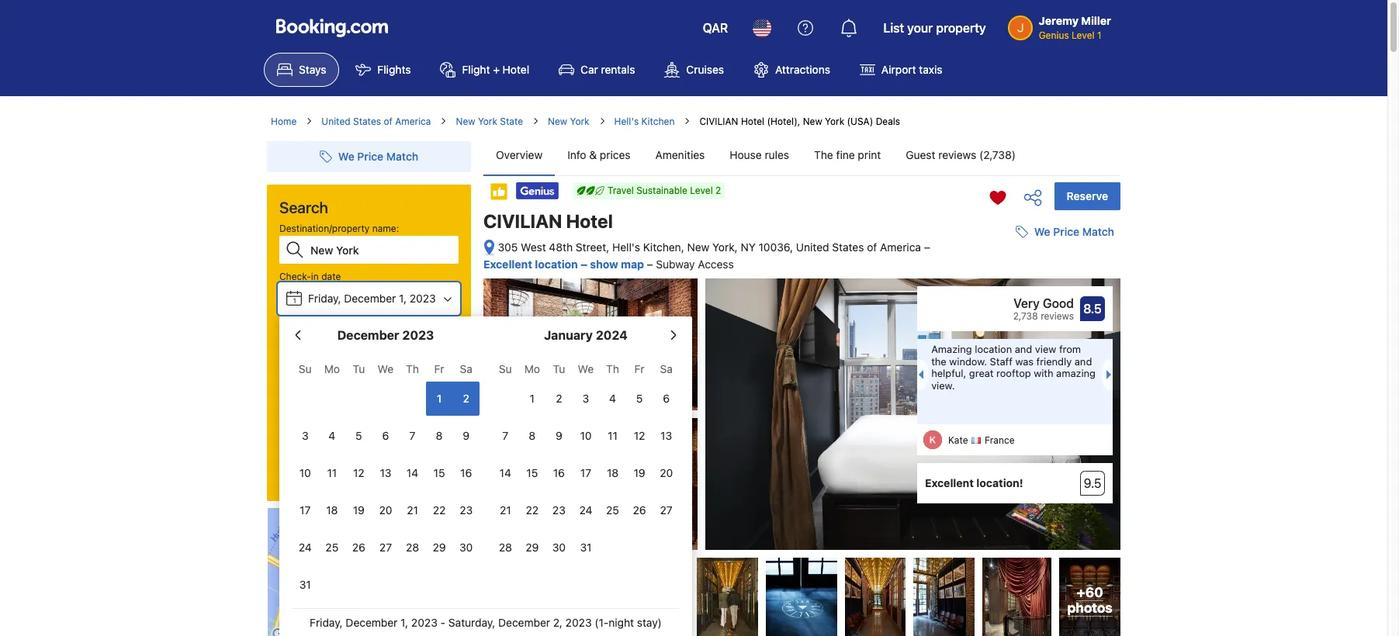 Task type: vqa. For each thing, say whether or not it's contained in the screenshot.
'15' checkbox
yes



Task type: describe. For each thing, give the bounding box(es) containing it.
america inside "link"
[[395, 116, 431, 127]]

30 for 30 option
[[553, 541, 566, 554]]

10036,
[[759, 241, 793, 254]]

new york
[[548, 116, 590, 127]]

for
[[350, 423, 362, 435]]

8.5
[[1084, 302, 1102, 316]]

good
[[1043, 297, 1074, 311]]

2023 down friday, december 1, 2023 at the top left of the page
[[402, 328, 434, 342]]

&
[[589, 148, 597, 161]]

view.
[[932, 380, 955, 392]]

kate
[[949, 435, 968, 446]]

1 horizontal spatial 2,
[[553, 616, 563, 630]]

house rules
[[730, 148, 790, 161]]

civilian for civilian hotel
[[484, 210, 562, 232]]

6 December 2023 checkbox
[[372, 419, 399, 453]]

1 horizontal spatial –
[[647, 258, 653, 271]]

19 January 2024 checkbox
[[626, 456, 653, 491]]

29 January 2024 checkbox
[[519, 531, 546, 565]]

miller
[[1082, 14, 1112, 27]]

hell's inside 305 west 48th street, hell's kitchen, new york, ny 10036, united states of america – excellent location – show map – subway access
[[612, 241, 640, 254]]

0 vertical spatial 2,
[[413, 338, 422, 352]]

1 vertical spatial excellent
[[925, 477, 974, 490]]

view
[[1035, 343, 1057, 356]]

(2,738)
[[980, 148, 1016, 161]]

15 December 2023 checkbox
[[426, 456, 453, 491]]

date for check-in date
[[322, 271, 341, 283]]

grid for january
[[492, 354, 680, 565]]

airport taxis link
[[847, 53, 956, 87]]

we price match button inside the search section
[[314, 143, 425, 171]]

0 horizontal spatial –
[[581, 258, 588, 271]]

17 December 2023 checkbox
[[292, 494, 319, 528]]

friday, december 1, 2023
[[308, 292, 436, 305]]

25 January 2024 checkbox
[[599, 494, 626, 528]]

27 for 27 checkbox
[[380, 541, 392, 554]]

26 January 2024 checkbox
[[626, 494, 653, 528]]

305
[[498, 241, 518, 254]]

1 inside cell
[[437, 392, 442, 405]]

1 horizontal spatial and
[[1075, 355, 1092, 368]]

travel
[[608, 185, 634, 196]]

2 December 2023 checkbox
[[453, 382, 480, 416]]

12 for 12 option
[[353, 467, 365, 480]]

27 December 2023 checkbox
[[372, 531, 399, 565]]

airport taxis
[[882, 63, 943, 76]]

11 for 11 january 2024 "checkbox" on the bottom
[[608, 429, 618, 442]]

22 January 2024 checkbox
[[519, 494, 546, 528]]

30 December 2023 checkbox
[[453, 531, 480, 565]]

12 for 12 january 2024 option
[[634, 429, 645, 442]]

10 December 2023 checkbox
[[292, 456, 319, 491]]

friday, december 1, 2023 - saturday, december 2, 2023 (1-night stay)
[[310, 616, 662, 630]]

(1-
[[595, 616, 609, 630]]

13 December 2023 checkbox
[[372, 456, 399, 491]]

amazing
[[932, 343, 972, 356]]

amazing location and view from the window. staff was friendly and helpful, great rooftop with amazing view.
[[932, 343, 1096, 392]]

7 January 2024 checkbox
[[492, 419, 519, 453]]

29 for 29 december 2023 option at left bottom
[[433, 541, 446, 554]]

8 for 8 january 2024 option
[[529, 429, 536, 442]]

19 for the 19 january 2024 checkbox at the left of the page
[[634, 467, 646, 480]]

27 for 27 january 2024 option
[[660, 504, 673, 517]]

stays link
[[264, 53, 340, 87]]

fr for 2024
[[635, 363, 645, 376]]

scored 9.5 element
[[1081, 471, 1105, 496]]

3 for 3 january 2024 checkbox
[[583, 392, 589, 405]]

rentals
[[601, 63, 635, 76]]

0 horizontal spatial search
[[279, 199, 328, 217]]

info
[[568, 148, 587, 161]]

street,
[[576, 241, 610, 254]]

search section
[[261, 129, 692, 637]]

property
[[936, 21, 986, 35]]

9 for 9 january 2024 option
[[556, 429, 563, 442]]

list your property link
[[874, 9, 996, 47]]

0 horizontal spatial and
[[1015, 343, 1033, 356]]

location!
[[977, 477, 1024, 490]]

3 for 3 checkbox
[[302, 429, 309, 442]]

5 for "5 december 2023" option
[[356, 429, 362, 442]]

1 horizontal spatial price
[[1054, 225, 1080, 238]]

29 for 29 january 2024 checkbox
[[526, 541, 539, 554]]

16 January 2024 checkbox
[[546, 456, 573, 491]]

hotel for civilian hotel
[[566, 210, 613, 232]]

grid for december
[[292, 354, 480, 602]]

4 for 4 option at the bottom left of page
[[609, 392, 616, 405]]

show
[[590, 258, 618, 271]]

1 left 2 january 2024 option
[[530, 392, 535, 405]]

house rules link
[[718, 135, 802, 175]]

france
[[985, 435, 1015, 446]]

friendly
[[1037, 355, 1072, 368]]

23 for 23 january 2024 checkbox
[[553, 504, 566, 517]]

friday, for friday, december 1, 2023 - saturday, december 2, 2023 (1-night stay)
[[310, 616, 343, 630]]

mo for december
[[324, 363, 340, 376]]

0 vertical spatial saturday,
[[308, 338, 355, 352]]

taxis
[[919, 63, 943, 76]]

2 down amenities link
[[716, 185, 721, 196]]

check-out date
[[279, 317, 348, 329]]

airport
[[882, 63, 916, 76]]

16 for 16 january 2024 option at the left of page
[[553, 467, 565, 480]]

1 inside jeremy miller genius level 1
[[1098, 29, 1102, 41]]

new york state
[[456, 116, 523, 127]]

new left state
[[456, 116, 475, 127]]

civilian for civilian hotel (hotel), new york (usa) deals
[[700, 116, 739, 127]]

28 December 2023 checkbox
[[399, 531, 426, 565]]

check-in date
[[279, 271, 341, 283]]

stay
[[313, 364, 331, 376]]

location inside 305 west 48th street, hell's kitchen, new york, ny 10036, united states of america – excellent location – show map – subway access
[[535, 258, 578, 271]]

th for 2024
[[606, 363, 619, 376]]

travel sustainable level 2
[[608, 185, 721, 196]]

check- for in
[[279, 271, 311, 283]]

7 for the 7 december 2023 option
[[410, 429, 416, 442]]

cruises
[[687, 63, 724, 76]]

december for friday, december 1, 2023
[[344, 292, 396, 305]]

kitchen,
[[643, 241, 684, 254]]

tu for december
[[353, 363, 365, 376]]

3 york from the left
[[825, 116, 845, 127]]

overview link
[[484, 135, 555, 175]]

14 for '14 december 2023' checkbox
[[407, 467, 419, 480]]

car
[[581, 63, 598, 76]]

i'm
[[293, 423, 307, 435]]

new right "(hotel)," on the top of page
[[803, 116, 823, 127]]

december for friday, december 1, 2023 - saturday, december 2, 2023 (1-night stay)
[[346, 616, 398, 630]]

2023 left '(1-'
[[566, 616, 592, 630]]

new york state link
[[456, 115, 523, 129]]

valign  initial image
[[490, 182, 508, 201]]

we up 3 january 2024 checkbox
[[578, 363, 594, 376]]

15 for 15 january 2024 checkbox
[[527, 467, 538, 480]]

flight
[[462, 63, 490, 76]]

ny
[[741, 241, 756, 254]]

the
[[932, 355, 947, 368]]

helpful,
[[932, 367, 967, 380]]

out
[[311, 317, 326, 329]]

we up very
[[1035, 225, 1051, 238]]

0 horizontal spatial 10
[[299, 467, 311, 480]]

2023 for friday, december 1, 2023
[[410, 292, 436, 305]]

2 up 1-night stay
[[292, 343, 297, 352]]

in
[[311, 271, 319, 283]]

305 west 48th street, hell's kitchen, new york, ny 10036, united states of america – excellent location – show map – subway access
[[484, 241, 931, 271]]

1 vertical spatial we price match
[[1035, 225, 1115, 238]]

19 for 19 december 2023 option
[[353, 504, 365, 517]]

search inside button
[[350, 457, 389, 471]]

overview
[[496, 148, 543, 161]]

th for 2023
[[406, 363, 419, 376]]

excellent location!
[[925, 477, 1024, 490]]

map
[[621, 258, 644, 271]]

20 for 20 january 2024 "option"
[[660, 467, 673, 480]]

29 December 2023 checkbox
[[426, 531, 453, 565]]

civilian hotel
[[484, 210, 613, 232]]

we down united states of america "link"
[[338, 150, 355, 163]]

24 for 24 january 2024 checkbox
[[579, 504, 593, 517]]

the
[[814, 148, 834, 161]]

9 for 9 december 2023 option
[[463, 429, 470, 442]]

0 vertical spatial hell's
[[614, 116, 639, 127]]

tu for january
[[553, 363, 565, 376]]

21 for 21 option
[[500, 504, 511, 517]]

guest reviews (2,738) link
[[894, 135, 1029, 175]]

9.5
[[1084, 477, 1102, 491]]

2 inside cell
[[463, 392, 470, 405]]

state
[[500, 116, 523, 127]]

prices
[[600, 148, 631, 161]]

attractions
[[776, 63, 831, 76]]

info & prices link
[[555, 135, 643, 175]]

5 January 2024 checkbox
[[626, 382, 653, 416]]

8 January 2024 checkbox
[[519, 419, 546, 453]]

0 horizontal spatial night
[[288, 364, 310, 376]]

1 vertical spatial level
[[690, 185, 713, 196]]

(hotel),
[[767, 116, 801, 127]]

8 December 2023 checkbox
[[426, 419, 453, 453]]

20 for 20 option on the bottom left of the page
[[379, 504, 392, 517]]

14 for 14 january 2024 option on the bottom left
[[500, 467, 511, 480]]

rules
[[765, 148, 790, 161]]

we down the 'saturday, december 2, 2023'
[[378, 363, 394, 376]]

destination/property name:
[[279, 223, 399, 234]]

very good 2,738 reviews
[[1014, 297, 1074, 322]]

kitchen
[[642, 116, 675, 127]]

attractions link
[[741, 53, 844, 87]]

18 for 18 option
[[607, 467, 619, 480]]

31 for 31 december 2023 "option"
[[299, 578, 311, 592]]

date for check-out date
[[328, 317, 348, 329]]

30 January 2024 checkbox
[[546, 531, 573, 565]]

17 January 2024 checkbox
[[573, 456, 599, 491]]

your
[[908, 21, 933, 35]]

civilian hotel (hotel), new york (usa) deals link
[[700, 116, 901, 127]]

23 for 23 december 2023 checkbox
[[460, 504, 473, 517]]

guest reviews (2,738)
[[906, 148, 1016, 161]]

21 for 21 checkbox
[[407, 504, 418, 517]]

+60 photos link
[[1060, 558, 1121, 637]]



Task type: locate. For each thing, give the bounding box(es) containing it.
6 inside "checkbox"
[[663, 392, 670, 405]]

24 left 25 december 2023 option
[[299, 541, 312, 554]]

17 for 17 option
[[581, 467, 592, 480]]

and right friendly
[[1075, 355, 1092, 368]]

0 vertical spatial 26
[[633, 504, 646, 517]]

and left view
[[1015, 343, 1033, 356]]

1 vertical spatial 19
[[353, 504, 365, 517]]

search button
[[279, 446, 459, 483]]

1-night stay
[[279, 364, 331, 376]]

1 horizontal spatial hotel
[[566, 210, 613, 232]]

sa for 2023
[[460, 363, 473, 376]]

1 mo from the left
[[324, 363, 340, 376]]

amenities
[[656, 148, 705, 161]]

(usa)
[[847, 116, 874, 127]]

next image
[[1107, 370, 1116, 380]]

december 2023
[[337, 328, 434, 342]]

25 left the 26 option
[[326, 541, 339, 554]]

30 for 30 december 2023 checkbox
[[460, 541, 473, 554]]

18 inside 18 option
[[607, 467, 619, 480]]

5 December 2023 checkbox
[[346, 419, 372, 453]]

1 vertical spatial 4
[[329, 429, 336, 442]]

5 inside option
[[356, 429, 362, 442]]

access
[[698, 258, 734, 271]]

18 December 2023 checkbox
[[319, 494, 346, 528]]

2024
[[596, 328, 628, 342]]

14 January 2024 checkbox
[[492, 456, 519, 491]]

1 vertical spatial hell's
[[612, 241, 640, 254]]

26 for the 26 option
[[352, 541, 366, 554]]

16 December 2023 checkbox
[[453, 456, 480, 491]]

friday, for friday, december 1, 2023
[[308, 292, 341, 305]]

2 21 from the left
[[500, 504, 511, 517]]

26 left 27 checkbox
[[352, 541, 366, 554]]

1 vertical spatial 10
[[299, 467, 311, 480]]

2 check- from the top
[[279, 317, 311, 329]]

print
[[858, 148, 881, 161]]

23 December 2023 checkbox
[[453, 494, 480, 528]]

0 vertical spatial 17
[[581, 467, 592, 480]]

1 horizontal spatial 15
[[527, 467, 538, 480]]

of inside "link"
[[384, 116, 393, 127]]

0 vertical spatial hotel
[[503, 63, 529, 76]]

1 down miller
[[1098, 29, 1102, 41]]

location down 48th
[[535, 258, 578, 271]]

traveling
[[309, 423, 347, 435]]

0 vertical spatial location
[[535, 258, 578, 271]]

3 inside checkbox
[[302, 429, 309, 442]]

17 inside option
[[581, 467, 592, 480]]

jeremy
[[1039, 14, 1079, 27]]

0 horizontal spatial 8
[[436, 429, 443, 442]]

0 horizontal spatial 21
[[407, 504, 418, 517]]

1 horizontal spatial 12
[[634, 429, 645, 442]]

0 horizontal spatial 24
[[299, 541, 312, 554]]

22 for 22 option
[[526, 504, 539, 517]]

mo
[[324, 363, 340, 376], [525, 363, 540, 376]]

-
[[441, 616, 446, 630]]

20 inside "option"
[[660, 467, 673, 480]]

2023 up 1 cell
[[425, 338, 452, 352]]

new york link
[[548, 115, 590, 129]]

2 cell
[[453, 379, 480, 416]]

1 21 from the left
[[407, 504, 418, 517]]

19 right 18 option
[[634, 467, 646, 480]]

reviews inside "very good 2,738 reviews"
[[1041, 311, 1074, 322]]

0 horizontal spatial level
[[690, 185, 713, 196]]

subway
[[656, 258, 695, 271]]

4 for 4 december 2023 option
[[329, 429, 336, 442]]

civilian up house
[[700, 116, 739, 127]]

hell's kitchen
[[614, 116, 675, 127]]

1 horizontal spatial 3
[[583, 392, 589, 405]]

29 right '28 january 2024' checkbox
[[526, 541, 539, 554]]

york left state
[[478, 116, 498, 127]]

new right state
[[548, 116, 568, 127]]

18 for 18 december 2023 checkbox
[[326, 504, 338, 517]]

search
[[279, 199, 328, 217], [350, 457, 389, 471]]

the fine print link
[[802, 135, 894, 175]]

great
[[969, 367, 994, 380]]

0 horizontal spatial reviews
[[939, 148, 977, 161]]

5 for 5 january 2024 checkbox in the left of the page
[[636, 392, 643, 405]]

31 right 30 option
[[580, 541, 592, 554]]

0 horizontal spatial 25
[[326, 541, 339, 554]]

20 right the 19 january 2024 checkbox at the left of the page
[[660, 467, 673, 480]]

sa for 2024
[[660, 363, 673, 376]]

11 January 2024 checkbox
[[599, 419, 626, 453]]

7 for 7 january 2024 option
[[503, 429, 509, 442]]

1 28 from the left
[[406, 541, 419, 554]]

1 30 from the left
[[460, 541, 473, 554]]

tu up 2 january 2024 option
[[553, 363, 565, 376]]

home link
[[271, 115, 297, 129]]

3 January 2024 checkbox
[[573, 382, 599, 416]]

16 for 16 option
[[460, 467, 472, 480]]

21 inside option
[[500, 504, 511, 517]]

2 tu from the left
[[553, 363, 565, 376]]

1 23 from the left
[[460, 504, 473, 517]]

6 January 2024 checkbox
[[653, 382, 680, 416]]

night left stay)
[[609, 616, 634, 630]]

united states of america
[[322, 116, 431, 127]]

7 left 8 january 2024 option
[[503, 429, 509, 442]]

match for the right we price match dropdown button
[[1083, 225, 1115, 238]]

0 horizontal spatial price
[[357, 150, 384, 163]]

1 vertical spatial of
[[867, 241, 877, 254]]

we price match button down united states of america "link"
[[314, 143, 425, 171]]

11 inside "checkbox"
[[608, 429, 618, 442]]

0 vertical spatial we price match button
[[314, 143, 425, 171]]

2 30 from the left
[[553, 541, 566, 554]]

18 right 17 option
[[607, 467, 619, 480]]

22 December 2023 checkbox
[[426, 494, 453, 528]]

1 horizontal spatial 18
[[607, 467, 619, 480]]

3 December 2023 checkbox
[[292, 419, 319, 453]]

reviews right 2,738
[[1041, 311, 1074, 322]]

1 vertical spatial 5
[[356, 429, 362, 442]]

1 horizontal spatial we price match button
[[1010, 218, 1121, 246]]

31 inside checkbox
[[580, 541, 592, 554]]

reserve
[[1067, 189, 1109, 203]]

1 horizontal spatial 23
[[553, 504, 566, 517]]

sa up '2' cell
[[460, 363, 473, 376]]

1 vertical spatial 18
[[326, 504, 338, 517]]

23 inside 23 december 2023 checkbox
[[460, 504, 473, 517]]

check- for out
[[279, 317, 311, 329]]

saturday, right "-"
[[449, 616, 496, 630]]

1 vertical spatial 3
[[302, 429, 309, 442]]

photos
[[1068, 600, 1113, 616]]

1 horizontal spatial excellent
[[925, 477, 974, 490]]

19 inside checkbox
[[634, 467, 646, 480]]

28 left 29 january 2024 checkbox
[[499, 541, 512, 554]]

0 horizontal spatial 23
[[460, 504, 473, 517]]

fr for 2023
[[434, 363, 445, 376]]

1 January 2024 checkbox
[[519, 382, 546, 416]]

reviews
[[939, 148, 977, 161], [1041, 311, 1074, 322]]

14 December 2023 checkbox
[[399, 456, 426, 491]]

1 16 from the left
[[460, 467, 472, 480]]

15
[[434, 467, 445, 480], [527, 467, 538, 480]]

28 January 2024 checkbox
[[492, 531, 519, 565]]

car rentals
[[581, 63, 635, 76]]

27 right the 26 option
[[380, 541, 392, 554]]

united states of america link
[[322, 115, 431, 129]]

12 right 11 january 2024 "checkbox" on the bottom
[[634, 429, 645, 442]]

15 inside checkbox
[[527, 467, 538, 480]]

2023 for friday, december 1, 2023 - saturday, december 2, 2023 (1-night stay)
[[411, 616, 438, 630]]

match for we price match dropdown button inside the the search section
[[386, 150, 418, 163]]

new inside 305 west 48th street, hell's kitchen, new york, ny 10036, united states of america – excellent location – show map – subway access
[[687, 241, 710, 254]]

previous image
[[914, 370, 924, 380]]

15 inside option
[[434, 467, 445, 480]]

28 inside checkbox
[[499, 541, 512, 554]]

1 horizontal spatial 7
[[503, 429, 509, 442]]

1 22 from the left
[[433, 504, 446, 517]]

9 December 2023 checkbox
[[453, 419, 480, 453]]

22 for 22 december 2023 option
[[433, 504, 446, 517]]

1 horizontal spatial th
[[606, 363, 619, 376]]

home
[[271, 116, 297, 127]]

states
[[353, 116, 381, 127], [832, 241, 864, 254]]

0 horizontal spatial match
[[386, 150, 418, 163]]

21 December 2023 checkbox
[[399, 494, 426, 528]]

0 horizontal spatial 2,
[[413, 338, 422, 352]]

15 for 15 december 2023 option
[[434, 467, 445, 480]]

location up great
[[975, 343, 1012, 356]]

31 December 2023 checkbox
[[292, 568, 319, 602]]

4
[[609, 392, 616, 405], [329, 429, 336, 442]]

26 December 2023 checkbox
[[346, 531, 372, 565]]

1 check- from the top
[[279, 271, 311, 283]]

1 horizontal spatial america
[[880, 241, 921, 254]]

1 horizontal spatial night
[[609, 616, 634, 630]]

0 vertical spatial price
[[357, 150, 384, 163]]

we price match button down the reserve button
[[1010, 218, 1121, 246]]

hotel up street,
[[566, 210, 613, 232]]

19 December 2023 checkbox
[[346, 494, 372, 528]]

18 January 2024 checkbox
[[599, 456, 626, 491]]

2 14 from the left
[[500, 467, 511, 480]]

was
[[1016, 355, 1034, 368]]

0 horizontal spatial 7
[[410, 429, 416, 442]]

30 right 29 january 2024 checkbox
[[553, 541, 566, 554]]

house
[[730, 148, 762, 161]]

25 for 25 "option"
[[606, 504, 619, 517]]

match down the reserve button
[[1083, 225, 1115, 238]]

0 horizontal spatial 28
[[406, 541, 419, 554]]

th up 4 option at the bottom left of page
[[606, 363, 619, 376]]

1 7 from the left
[[410, 429, 416, 442]]

december for saturday, december 2, 2023
[[358, 338, 410, 352]]

4 right 3 january 2024 checkbox
[[609, 392, 616, 405]]

26 right 25 "option"
[[633, 504, 646, 517]]

list
[[884, 21, 905, 35]]

18 inside 18 december 2023 checkbox
[[326, 504, 338, 517]]

25 inside option
[[326, 541, 339, 554]]

su for january
[[499, 363, 512, 376]]

2 January 2024 checkbox
[[546, 382, 573, 416]]

2 su from the left
[[499, 363, 512, 376]]

hotel inside flight + hotel link
[[503, 63, 529, 76]]

2 right '1 december 2023' checkbox
[[463, 392, 470, 405]]

of inside 305 west 48th street, hell's kitchen, new york, ny 10036, united states of america – excellent location – show map – subway access
[[867, 241, 877, 254]]

york inside the new york link
[[570, 116, 590, 127]]

excellent down kate
[[925, 477, 974, 490]]

date right in
[[322, 271, 341, 283]]

stays
[[299, 63, 326, 76]]

1 tu from the left
[[353, 363, 365, 376]]

29 inside option
[[433, 541, 446, 554]]

match inside the search section
[[386, 150, 418, 163]]

2 28 from the left
[[499, 541, 512, 554]]

1 horizontal spatial mo
[[525, 363, 540, 376]]

date
[[322, 271, 341, 283], [328, 317, 348, 329]]

york for new york
[[570, 116, 590, 127]]

6 inside option
[[382, 429, 389, 442]]

24 January 2024 checkbox
[[573, 494, 599, 528]]

mo for january
[[525, 363, 540, 376]]

0 horizontal spatial 16
[[460, 467, 472, 480]]

9 January 2024 checkbox
[[546, 419, 573, 453]]

21 January 2024 checkbox
[[492, 494, 519, 528]]

1 horizontal spatial 25
[[606, 504, 619, 517]]

1 horizontal spatial location
[[975, 343, 1012, 356]]

january
[[544, 328, 593, 342]]

+60
[[1077, 585, 1104, 601]]

4 December 2023 checkbox
[[319, 419, 346, 453]]

match down united states of america "link"
[[386, 150, 418, 163]]

0 horizontal spatial of
[[384, 116, 393, 127]]

hotel for civilian hotel (hotel), new york (usa) deals
[[741, 116, 765, 127]]

1 horizontal spatial 22
[[526, 504, 539, 517]]

23 inside 23 january 2024 checkbox
[[553, 504, 566, 517]]

16 right 15 december 2023 option
[[460, 467, 472, 480]]

check- up check-out date
[[279, 271, 311, 283]]

location
[[535, 258, 578, 271], [975, 343, 1012, 356]]

0 horizontal spatial 12
[[353, 467, 365, 480]]

0 vertical spatial date
[[322, 271, 341, 283]]

0 vertical spatial 3
[[583, 392, 589, 405]]

2 mo from the left
[[525, 363, 540, 376]]

19 inside option
[[353, 504, 365, 517]]

27 inside 27 january 2024 option
[[660, 504, 673, 517]]

1 down check-in date
[[293, 297, 296, 305]]

sustainable
[[637, 185, 688, 196]]

1, left "-"
[[401, 616, 408, 630]]

8 right the 7 december 2023 option
[[436, 429, 443, 442]]

6 for 6 december 2023 option at bottom
[[382, 429, 389, 442]]

booking.com image
[[276, 19, 388, 37]]

13
[[661, 429, 672, 442], [380, 467, 392, 480]]

2023 for saturday, december 2, 2023
[[425, 338, 452, 352]]

2,738
[[1014, 311, 1038, 322]]

1 grid from the left
[[292, 354, 480, 602]]

match
[[386, 150, 418, 163], [1083, 225, 1115, 238]]

12 December 2023 checkbox
[[346, 456, 372, 491]]

5 left work
[[356, 429, 362, 442]]

14 inside '14 december 2023' checkbox
[[407, 467, 419, 480]]

7 right 6 december 2023 option at bottom
[[410, 429, 416, 442]]

28 left 29 december 2023 option at left bottom
[[406, 541, 419, 554]]

0 vertical spatial 4
[[609, 392, 616, 405]]

states inside 305 west 48th street, hell's kitchen, new york, ny 10036, united states of america – excellent location – show map – subway access
[[832, 241, 864, 254]]

0 vertical spatial america
[[395, 116, 431, 127]]

united inside 305 west 48th street, hell's kitchen, new york, ny 10036, united states of america – excellent location – show map – subway access
[[796, 241, 829, 254]]

15 January 2024 checkbox
[[519, 456, 546, 491]]

1 14 from the left
[[407, 467, 419, 480]]

29 inside checkbox
[[526, 541, 539, 554]]

york,
[[713, 241, 738, 254]]

of
[[384, 116, 393, 127], [867, 241, 877, 254]]

cruises link
[[652, 53, 737, 87]]

13 January 2024 checkbox
[[653, 419, 680, 453]]

0 vertical spatial level
[[1072, 29, 1095, 41]]

11 inside option
[[327, 467, 337, 480]]

1 vertical spatial price
[[1054, 225, 1080, 238]]

17 for 17 checkbox
[[300, 504, 311, 517]]

2 york from the left
[[570, 116, 590, 127]]

12 January 2024 checkbox
[[626, 419, 653, 453]]

5 inside checkbox
[[636, 392, 643, 405]]

tu
[[353, 363, 365, 376], [553, 363, 565, 376]]

22 right 21 checkbox
[[433, 504, 446, 517]]

3 left traveling
[[302, 429, 309, 442]]

mo down out
[[324, 363, 340, 376]]

january 2024
[[544, 328, 628, 342]]

15 right 14 january 2024 option on the bottom left
[[527, 467, 538, 480]]

2 9 from the left
[[556, 429, 563, 442]]

25 for 25 december 2023 option
[[326, 541, 339, 554]]

york inside new york state link
[[478, 116, 498, 127]]

11 December 2023 checkbox
[[319, 456, 346, 491]]

1 su from the left
[[299, 363, 312, 376]]

15 right '14 december 2023' checkbox
[[434, 467, 445, 480]]

4 left for
[[329, 429, 336, 442]]

14 right 13 december 2023 option
[[407, 467, 419, 480]]

1 vertical spatial check-
[[279, 317, 311, 329]]

25 right 24 january 2024 checkbox
[[606, 504, 619, 517]]

21 inside checkbox
[[407, 504, 418, 517]]

24 right 23 january 2024 checkbox
[[579, 504, 593, 517]]

0 horizontal spatial 13
[[380, 467, 392, 480]]

flight + hotel
[[462, 63, 529, 76]]

1 vertical spatial night
[[609, 616, 634, 630]]

0 vertical spatial 19
[[634, 467, 646, 480]]

2 grid from the left
[[492, 354, 680, 565]]

26 for 26 january 2024 checkbox
[[633, 504, 646, 517]]

excellent inside 305 west 48th street, hell's kitchen, new york, ny 10036, united states of america – excellent location – show map – subway access
[[484, 258, 532, 271]]

2, left '(1-'
[[553, 616, 563, 630]]

1 th from the left
[[406, 363, 419, 376]]

26 inside option
[[352, 541, 366, 554]]

grid
[[292, 354, 480, 602], [492, 354, 680, 565]]

2 22 from the left
[[526, 504, 539, 517]]

1 york from the left
[[478, 116, 498, 127]]

29 right 28 "option"
[[433, 541, 446, 554]]

0 vertical spatial united
[[322, 116, 351, 127]]

2
[[716, 185, 721, 196], [292, 343, 297, 352], [463, 392, 470, 405], [556, 392, 562, 405]]

1 horizontal spatial sa
[[660, 363, 673, 376]]

civilian hotel (hotel), new york (usa) deals
[[700, 116, 901, 127]]

excellent down 305
[[484, 258, 532, 271]]

1 horizontal spatial 8
[[529, 429, 536, 442]]

20 January 2024 checkbox
[[653, 456, 680, 491]]

1 horizontal spatial states
[[832, 241, 864, 254]]

1 fr from the left
[[434, 363, 445, 376]]

stay)
[[637, 616, 662, 630]]

amenities link
[[643, 135, 718, 175]]

1 vertical spatial location
[[975, 343, 1012, 356]]

york for new york state
[[478, 116, 498, 127]]

13 for "13" option
[[661, 429, 672, 442]]

9 right 8 option
[[463, 429, 470, 442]]

united right home
[[322, 116, 351, 127]]

0 horizontal spatial civilian
[[484, 210, 562, 232]]

9 inside option
[[556, 429, 563, 442]]

28 for 28 "option"
[[406, 541, 419, 554]]

0 horizontal spatial 14
[[407, 467, 419, 480]]

1 vertical spatial match
[[1083, 225, 1115, 238]]

mo up the 1 january 2024 checkbox
[[525, 363, 540, 376]]

21 left 22 december 2023 option
[[407, 504, 418, 517]]

8 for 8 option
[[436, 429, 443, 442]]

1 horizontal spatial 10
[[580, 429, 592, 442]]

states inside "link"
[[353, 116, 381, 127]]

2 8 from the left
[[529, 429, 536, 442]]

america inside 305 west 48th street, hell's kitchen, new york, ny 10036, united states of america – excellent location – show map – subway access
[[880, 241, 921, 254]]

0 vertical spatial 31
[[580, 541, 592, 554]]

+60 photos
[[1068, 585, 1113, 616]]

2 th from the left
[[606, 363, 619, 376]]

3 right 2 january 2024 option
[[583, 392, 589, 405]]

2 7 from the left
[[503, 429, 509, 442]]

+
[[493, 63, 500, 76]]

reviews right guest
[[939, 148, 977, 161]]

i'm traveling for work
[[293, 423, 386, 435]]

1 15 from the left
[[434, 467, 445, 480]]

sa
[[460, 363, 473, 376], [660, 363, 673, 376]]

11 for 11 option
[[327, 467, 337, 480]]

0 vertical spatial 18
[[607, 467, 619, 480]]

1 29 from the left
[[433, 541, 446, 554]]

location inside amazing location and view from the window. staff was friendly and helpful, great rooftop with amazing view.
[[975, 343, 1012, 356]]

9
[[463, 429, 470, 442], [556, 429, 563, 442]]

10 left 11 option
[[299, 467, 311, 480]]

0 horizontal spatial 18
[[326, 504, 338, 517]]

saturday, down out
[[308, 338, 355, 352]]

th
[[406, 363, 419, 376], [606, 363, 619, 376]]

0 horizontal spatial 9
[[463, 429, 470, 442]]

22 right 21 option
[[526, 504, 539, 517]]

1, for friday, december 1, 2023 - saturday, december 2, 2023 (1-night stay)
[[401, 616, 408, 630]]

search down "5 december 2023" option
[[350, 457, 389, 471]]

13 for 13 december 2023 option
[[380, 467, 392, 480]]

1 vertical spatial 11
[[327, 467, 337, 480]]

3 inside checkbox
[[583, 392, 589, 405]]

2 29 from the left
[[526, 541, 539, 554]]

30 inside checkbox
[[460, 541, 473, 554]]

work
[[365, 423, 386, 435]]

price inside the search section
[[357, 150, 384, 163]]

27 January 2024 checkbox
[[653, 494, 680, 528]]

30 inside option
[[553, 541, 566, 554]]

6 right "5 december 2023" option
[[382, 429, 389, 442]]

price
[[357, 150, 384, 163], [1054, 225, 1080, 238]]

9 inside option
[[463, 429, 470, 442]]

10 right 9 january 2024 option
[[580, 429, 592, 442]]

31 January 2024 checkbox
[[573, 531, 599, 565]]

united right 10036,
[[796, 241, 829, 254]]

2 fr from the left
[[635, 363, 645, 376]]

states right 10036,
[[832, 241, 864, 254]]

1 vertical spatial 31
[[299, 578, 311, 592]]

27 inside 27 checkbox
[[380, 541, 392, 554]]

5 right 4 option at the bottom left of page
[[636, 392, 643, 405]]

1 horizontal spatial 30
[[553, 541, 566, 554]]

24 for 24 december 2023 checkbox
[[299, 541, 312, 554]]

night left 'stay' at the bottom left
[[288, 364, 310, 376]]

1 cell
[[426, 379, 453, 416]]

48th
[[549, 241, 573, 254]]

we price match inside the search section
[[338, 150, 418, 163]]

2 15 from the left
[[527, 467, 538, 480]]

28 inside "option"
[[406, 541, 419, 554]]

26 inside checkbox
[[633, 504, 646, 517]]

24
[[579, 504, 593, 517], [299, 541, 312, 554]]

check-
[[279, 271, 311, 283], [279, 317, 311, 329]]

flight + hotel link
[[427, 53, 543, 87]]

1 horizontal spatial 11
[[608, 429, 618, 442]]

4 January 2024 checkbox
[[599, 382, 626, 416]]

search up destination/property
[[279, 199, 328, 217]]

1 8 from the left
[[436, 429, 443, 442]]

23 right 22 december 2023 option
[[460, 504, 473, 517]]

1 vertical spatial 2,
[[553, 616, 563, 630]]

1-
[[279, 364, 288, 376]]

0 horizontal spatial 19
[[353, 504, 365, 517]]

21 left 22 option
[[500, 504, 511, 517]]

rated very good element
[[925, 294, 1074, 313]]

car rentals link
[[546, 53, 649, 87]]

0 vertical spatial 20
[[660, 467, 673, 480]]

10 January 2024 checkbox
[[573, 419, 599, 453]]

1 December 2023 checkbox
[[426, 382, 453, 416]]

1 horizontal spatial level
[[1072, 29, 1095, 41]]

13 right 12 january 2024 option
[[661, 429, 672, 442]]

0 vertical spatial states
[[353, 116, 381, 127]]

Where are you going? field
[[304, 236, 459, 264]]

1 horizontal spatial tu
[[553, 363, 565, 376]]

17 inside checkbox
[[300, 504, 311, 517]]

1 horizontal spatial 19
[[634, 467, 646, 480]]

flights link
[[343, 53, 424, 87]]

th down the 'saturday, december 2, 2023'
[[406, 363, 419, 376]]

1 sa from the left
[[460, 363, 473, 376]]

scored 8.5 element
[[1081, 297, 1105, 321]]

0 horizontal spatial 11
[[327, 467, 337, 480]]

united inside "link"
[[322, 116, 351, 127]]

24 December 2023 checkbox
[[292, 531, 319, 565]]

14 inside 14 january 2024 option
[[500, 467, 511, 480]]

0 horizontal spatial york
[[478, 116, 498, 127]]

your account menu jeremy miller genius level 1 element
[[1008, 7, 1118, 43]]

1 vertical spatial search
[[350, 457, 389, 471]]

from
[[1060, 343, 1081, 356]]

reserve button
[[1055, 182, 1121, 210]]

2 23 from the left
[[553, 504, 566, 517]]

su for december
[[299, 363, 312, 376]]

25 December 2023 checkbox
[[319, 531, 346, 565]]

0 vertical spatial 13
[[661, 429, 672, 442]]

14 left 15 january 2024 checkbox
[[500, 467, 511, 480]]

25 inside "option"
[[606, 504, 619, 517]]

7 December 2023 checkbox
[[399, 419, 426, 453]]

0 horizontal spatial 22
[[433, 504, 446, 517]]

19 right 18 december 2023 checkbox
[[353, 504, 365, 517]]

1 horizontal spatial 6
[[663, 392, 670, 405]]

hell's up map
[[612, 241, 640, 254]]

york up info
[[570, 116, 590, 127]]

new up access
[[687, 241, 710, 254]]

23 January 2024 checkbox
[[546, 494, 573, 528]]

20 December 2023 checkbox
[[372, 494, 399, 528]]

2 16 from the left
[[553, 467, 565, 480]]

20 inside option
[[379, 504, 392, 517]]

31 inside "option"
[[299, 578, 311, 592]]

tu down the 'saturday, december 2, 2023'
[[353, 363, 365, 376]]

united
[[322, 116, 351, 127], [796, 241, 829, 254]]

28 for '28 january 2024' checkbox
[[499, 541, 512, 554]]

guest
[[906, 148, 936, 161]]

0 horizontal spatial saturday,
[[308, 338, 355, 352]]

31 for 31 checkbox
[[580, 541, 592, 554]]

18
[[607, 467, 619, 480], [326, 504, 338, 517]]

1 9 from the left
[[463, 429, 470, 442]]

1 horizontal spatial of
[[867, 241, 877, 254]]

2 sa from the left
[[660, 363, 673, 376]]

0 horizontal spatial su
[[299, 363, 312, 376]]

1 horizontal spatial match
[[1083, 225, 1115, 238]]

0 vertical spatial civilian
[[700, 116, 739, 127]]

excellent location – show map button
[[484, 258, 647, 271]]

1 horizontal spatial 28
[[499, 541, 512, 554]]

1, for friday, december 1, 2023
[[399, 292, 407, 305]]

hell's left kitchen
[[614, 116, 639, 127]]

price down the reserve button
[[1054, 225, 1080, 238]]

1 horizontal spatial 20
[[660, 467, 673, 480]]

20 right 19 december 2023 option
[[379, 504, 392, 517]]

1 horizontal spatial saturday,
[[449, 616, 496, 630]]

click to open map view image
[[484, 239, 495, 257]]

2 right the 1 january 2024 checkbox
[[556, 392, 562, 405]]

york left (usa)
[[825, 116, 845, 127]]

fr up 5 january 2024 checkbox in the left of the page
[[635, 363, 645, 376]]

6 for "6 january 2024" "checkbox" on the left bottom
[[663, 392, 670, 405]]

2 horizontal spatial –
[[924, 241, 931, 254]]

level inside jeremy miller genius level 1
[[1072, 29, 1095, 41]]



